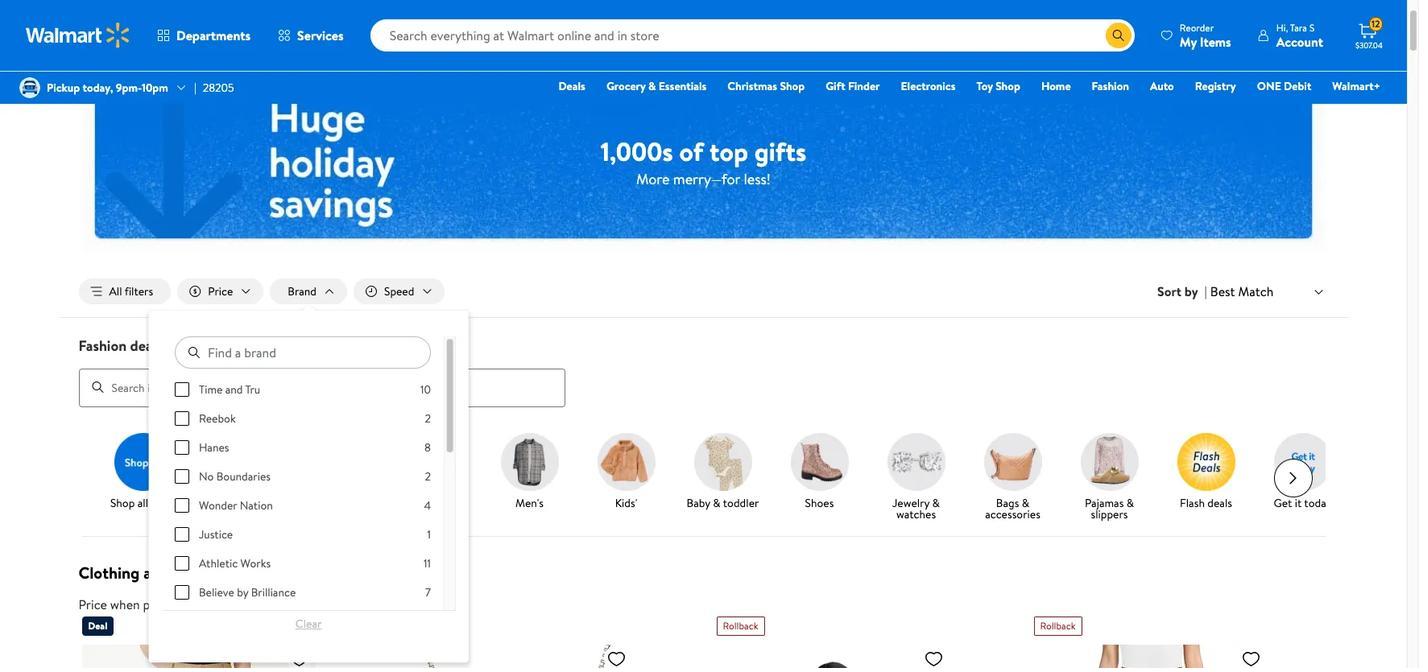 Task type: describe. For each thing, give the bounding box(es) containing it.
$15
[[211, 495, 227, 511]]

& for toddler
[[713, 495, 721, 511]]

4
[[424, 498, 431, 514]]

accessories
[[985, 506, 1041, 522]]

fashion for fashion
[[1092, 78, 1129, 94]]

services button
[[264, 16, 357, 55]]

jewelry & watches image
[[887, 433, 945, 491]]

pajamas & slippers link
[[1068, 433, 1152, 523]]

get
[[1274, 495, 1292, 511]]

clothing and accessories deals
[[79, 562, 297, 584]]

hi, tara s account
[[1277, 21, 1324, 50]]

when
[[110, 596, 140, 614]]

jewelry
[[893, 495, 930, 511]]

clear
[[296, 616, 322, 632]]

auto
[[1150, 78, 1174, 94]]

bags & accessories image
[[984, 433, 1042, 491]]

10
[[420, 382, 431, 398]]

reebok
[[199, 411, 236, 427]]

s
[[1310, 21, 1315, 34]]

time and tru women's high rise jeggings, 29" inseam, sizes xs-3xl image
[[82, 643, 315, 669]]

$307.04
[[1356, 39, 1383, 51]]

bags & accessories
[[985, 495, 1041, 522]]

christmas shop link
[[720, 77, 812, 95]]

gift finder link
[[819, 77, 887, 95]]

toy
[[977, 78, 993, 94]]

1,000s
[[601, 133, 673, 169]]

shop all image
[[114, 433, 172, 491]]

more
[[636, 169, 670, 189]]

by for believe
[[237, 585, 248, 601]]

toy shop link
[[969, 77, 1028, 95]]

8
[[424, 440, 431, 456]]

breadcrumb element
[[59, 0, 1348, 18]]

best match
[[1211, 283, 1274, 300]]

services
[[297, 27, 344, 44]]

registry
[[1195, 78, 1236, 94]]

one debit
[[1257, 78, 1312, 94]]

home
[[1042, 78, 1071, 94]]

price for price when purchased online
[[79, 596, 107, 614]]

kids' link
[[584, 433, 668, 512]]

tru
[[245, 382, 260, 398]]

10pm
[[142, 80, 168, 96]]

brand button
[[270, 279, 347, 305]]

deal
[[88, 619, 107, 633]]

clothing
[[79, 562, 140, 584]]

Walmart Site-Wide search field
[[370, 19, 1135, 52]]

my
[[1180, 33, 1197, 50]]

home link
[[1034, 77, 1078, 95]]

flash deals link
[[1164, 433, 1248, 512]]

all
[[109, 284, 122, 300]]

1
[[427, 527, 431, 543]]

shop for toy shop
[[996, 78, 1021, 94]]

Find a brand search field
[[175, 337, 431, 369]]

electronics link
[[894, 77, 963, 95]]

baby
[[687, 495, 711, 511]]

of
[[679, 133, 704, 169]]

boundaries
[[216, 469, 270, 485]]

works
[[240, 556, 271, 572]]

justice
[[199, 527, 233, 543]]

add to favorites list, time and tru women's high rise jeggings, 29" inseam, sizes xs-3xl image
[[290, 649, 309, 669]]

it
[[1295, 495, 1302, 511]]

wonder
[[199, 498, 237, 514]]

women's plus
[[400, 495, 466, 511]]

toy shop
[[977, 78, 1021, 94]]

and for accessories
[[144, 562, 169, 584]]

fashion link
[[1085, 77, 1137, 95]]

less!
[[744, 169, 771, 189]]

speed
[[384, 284, 414, 300]]

price for price
[[208, 284, 233, 300]]

shop all deals
[[110, 495, 176, 511]]

by for sort
[[1185, 283, 1198, 301]]

& for watches
[[933, 495, 940, 511]]

add to favorites list, time and tru women's sweatshirt image
[[924, 649, 944, 669]]

shop all deals link
[[101, 433, 185, 512]]

huge holiday savings. shop thousands of top gifts. more merry—for less! image
[[82, 77, 1326, 252]]

1,000s of top gifts more merry—for less!
[[601, 133, 807, 189]]

believe by brilliance
[[199, 585, 296, 601]]

pajamas & slippers
[[1085, 495, 1134, 522]]

fashion for fashion deals
[[79, 336, 127, 356]]

match
[[1239, 283, 1274, 300]]

time and tru women's sweatshirt image
[[717, 643, 950, 669]]

bags & accessories link
[[971, 433, 1055, 523]]

2 for no boundaries
[[425, 469, 431, 485]]

purchased
[[143, 596, 200, 614]]

all
[[138, 495, 148, 511]]

women's plus image
[[404, 433, 462, 491]]

price when purchased online
[[79, 596, 237, 614]]

baby & toddler
[[687, 495, 759, 511]]

pickup
[[47, 80, 80, 96]]

next slide for chipmodulewithimages list image
[[1274, 459, 1313, 498]]

wonder nation
[[199, 498, 273, 514]]

flash deals image
[[1177, 433, 1235, 491]]

kids' image
[[597, 433, 655, 491]]

and for tru
[[225, 382, 243, 398]]

grocery & essentials
[[607, 78, 707, 94]]

& for under
[[229, 495, 237, 511]]

no boundaries
[[199, 469, 270, 485]]

all filters button
[[79, 279, 171, 305]]

9pm-
[[116, 80, 142, 96]]

best
[[1211, 283, 1235, 300]]

sort by |
[[1158, 283, 1207, 301]]

walmart+ link
[[1325, 77, 1388, 95]]

best match button
[[1207, 281, 1329, 302]]

baby & toddler link
[[681, 433, 765, 512]]



Task type: locate. For each thing, give the bounding box(es) containing it.
fashion down search icon
[[1092, 78, 1129, 94]]

& inside "jewelry & watches"
[[933, 495, 940, 511]]

and up price when purchased online
[[144, 562, 169, 584]]

deals link
[[551, 77, 593, 95]]

fashion inside fashion link
[[1092, 78, 1129, 94]]

None checkbox
[[175, 383, 189, 397], [175, 412, 189, 426], [175, 441, 189, 455], [175, 470, 189, 484], [175, 383, 189, 397], [175, 412, 189, 426], [175, 441, 189, 455], [175, 470, 189, 484]]

reorder my items
[[1180, 21, 1232, 50]]

| left best
[[1205, 283, 1207, 301]]

group containing time and tru
[[175, 382, 431, 669]]

Search in fashion deals search field
[[79, 369, 565, 407]]

finder
[[848, 78, 880, 94]]

0 horizontal spatial and
[[144, 562, 169, 584]]

0 vertical spatial fashion
[[1092, 78, 1129, 94]]

athletic works
[[199, 556, 271, 572]]

toddler
[[723, 495, 759, 511]]

2 up 8
[[425, 411, 431, 427]]

2 horizontal spatial shop
[[996, 78, 1021, 94]]

deals inside shop all deals link
[[151, 495, 176, 511]]

by
[[1185, 283, 1198, 301], [237, 585, 248, 601]]

nation
[[240, 498, 273, 514]]

athletic
[[199, 556, 238, 572]]

| left the 28205
[[194, 80, 196, 96]]

& right $15 on the left bottom
[[229, 495, 237, 511]]

fashion deals
[[79, 336, 162, 356]]

None checkbox
[[175, 499, 189, 513], [175, 528, 189, 542], [175, 557, 189, 571], [175, 586, 189, 600], [175, 499, 189, 513], [175, 528, 189, 542], [175, 557, 189, 571], [175, 586, 189, 600]]

brand
[[288, 284, 317, 300]]

plus
[[447, 495, 466, 511]]

& right bags
[[1022, 495, 1030, 511]]

& right grocery
[[648, 78, 656, 94]]

essentials
[[659, 78, 707, 94]]

departments
[[176, 27, 251, 44]]

brilliance
[[251, 585, 296, 601]]

deals inside flash deals link
[[1208, 495, 1233, 511]]

auto link
[[1143, 77, 1182, 95]]

and inside group
[[225, 382, 243, 398]]

rollback for "time and tru women's sweatshirt" image
[[723, 619, 758, 633]]

and
[[225, 382, 243, 398], [144, 562, 169, 584]]

0 vertical spatial |
[[194, 80, 196, 96]]

shop left all
[[110, 495, 135, 511]]

group
[[175, 382, 431, 669]]

bags
[[996, 495, 1019, 511]]

athletic works women's fleece jogger pants, 28" inseam, sizes xs-xxxl image
[[1034, 643, 1268, 669]]

one
[[1257, 78, 1281, 94]]

price inside dropdown button
[[208, 284, 233, 300]]

clear button
[[175, 612, 443, 637]]

believe by brilliance fine silver plated cubic zirconia heart necklace, 18" +2" image
[[399, 643, 633, 669]]

0 vertical spatial and
[[225, 382, 243, 398]]

fashion up "search" image
[[79, 336, 127, 356]]

departments button
[[143, 16, 264, 55]]

0 vertical spatial price
[[208, 284, 233, 300]]

1 horizontal spatial deals
[[559, 78, 586, 94]]

shoes image
[[791, 433, 849, 491]]

today,
[[83, 80, 113, 96]]

deals for fashion deals
[[130, 336, 162, 356]]

2 rollback from the left
[[1040, 619, 1076, 633]]

1 horizontal spatial and
[[225, 382, 243, 398]]

top
[[710, 133, 748, 169]]

search image
[[91, 381, 104, 394]]

12
[[1372, 17, 1380, 31]]

deals for flash deals
[[1208, 495, 1233, 511]]

walmart+
[[1333, 78, 1381, 94]]

1 horizontal spatial rollback
[[1040, 619, 1076, 633]]

deals up the brilliance
[[259, 562, 297, 584]]

sort
[[1158, 283, 1182, 301]]

1 vertical spatial 2
[[425, 469, 431, 485]]

fashion
[[1092, 78, 1129, 94], [79, 336, 127, 356]]

christmas shop
[[728, 78, 805, 94]]

& inside bags & accessories
[[1022, 495, 1030, 511]]

online
[[203, 596, 237, 614]]

0 horizontal spatial price
[[79, 596, 107, 614]]

merry—for
[[673, 169, 740, 189]]

under
[[240, 495, 268, 511]]

flash
[[1180, 495, 1205, 511]]

reorder
[[1180, 21, 1214, 34]]

hanes
[[199, 440, 229, 456]]

account
[[1277, 33, 1324, 50]]

& inside pajamas & slippers
[[1127, 495, 1134, 511]]

electronics
[[901, 78, 956, 94]]

0 horizontal spatial shop
[[110, 495, 135, 511]]

mens image
[[501, 433, 559, 491]]

| 28205
[[194, 80, 234, 96]]

| inside sort and filter section element
[[1205, 283, 1207, 301]]

fashion inside fashion deals search field
[[79, 336, 127, 356]]

0 horizontal spatial rollback
[[723, 619, 758, 633]]

& for accessories
[[1022, 495, 1030, 511]]

registry link
[[1188, 77, 1244, 95]]

under 15 image
[[211, 433, 269, 491]]

pajamas
[[1085, 495, 1124, 511]]

0 horizontal spatial by
[[237, 585, 248, 601]]

time and tru
[[199, 382, 260, 398]]

men's link
[[488, 433, 572, 512]]

grocery & essentials link
[[599, 77, 714, 95]]

1 vertical spatial by
[[237, 585, 248, 601]]

deals
[[130, 336, 162, 356], [151, 495, 176, 511], [1208, 495, 1233, 511]]

deals left grocery
[[559, 78, 586, 94]]

deals inside fashion deals search field
[[130, 336, 162, 356]]

2 2 from the top
[[425, 469, 431, 485]]

gift finder
[[826, 78, 880, 94]]

0 horizontal spatial deals
[[259, 562, 297, 584]]

0 horizontal spatial |
[[194, 80, 196, 96]]

 image
[[19, 77, 40, 98]]

$15 & under link
[[198, 433, 282, 512]]

& right the jewelry
[[933, 495, 940, 511]]

1 horizontal spatial shop
[[780, 78, 805, 94]]

1 vertical spatial price
[[79, 596, 107, 614]]

legal information image
[[244, 598, 257, 611]]

one debit link
[[1250, 77, 1319, 95]]

1 2 from the top
[[425, 411, 431, 427]]

shop inside "link"
[[996, 78, 1021, 94]]

shop right christmas
[[780, 78, 805, 94]]

2
[[425, 411, 431, 427], [425, 469, 431, 485]]

flash deals
[[1180, 495, 1233, 511]]

by right believe
[[237, 585, 248, 601]]

1 vertical spatial and
[[144, 562, 169, 584]]

accessories
[[173, 562, 255, 584]]

& for essentials
[[648, 78, 656, 94]]

sort and filter section element
[[59, 266, 1348, 317]]

2 for reebok
[[425, 411, 431, 427]]

1 horizontal spatial fashion
[[1092, 78, 1129, 94]]

0 vertical spatial by
[[1185, 283, 1198, 301]]

$15 & under
[[211, 495, 268, 511]]

1 horizontal spatial price
[[208, 284, 233, 300]]

by inside sort and filter section element
[[1185, 283, 1198, 301]]

pickup today, 9pm-10pm
[[47, 80, 168, 96]]

1 horizontal spatial |
[[1205, 283, 1207, 301]]

time
[[199, 382, 222, 398]]

deals
[[559, 78, 586, 94], [259, 562, 297, 584]]

get it today image
[[1274, 433, 1332, 491]]

jewelry & watches link
[[874, 433, 958, 523]]

0 vertical spatial 2
[[425, 411, 431, 427]]

sponsored
[[1285, 33, 1329, 47]]

rollback for athletic works women's fleece jogger pants, 28" inseam, sizes xs-xxxl image
[[1040, 619, 1076, 633]]

Search search field
[[370, 19, 1135, 52]]

baby & toddler image
[[694, 433, 752, 491]]

shop right 'toy'
[[996, 78, 1021, 94]]

& for slippers
[[1127, 495, 1134, 511]]

pajamas & slippers image
[[1081, 433, 1139, 491]]

Fashion deals search field
[[59, 336, 1348, 407]]

walmart image
[[26, 23, 131, 48]]

deals right flash
[[1208, 495, 1233, 511]]

all filters
[[109, 284, 153, 300]]

deals down filters
[[130, 336, 162, 356]]

1 horizontal spatial by
[[1185, 283, 1198, 301]]

jewelry & watches
[[893, 495, 940, 522]]

add to favorites list, athletic works women's fleece jogger pants, 28" inseam, sizes xs-xxxl image
[[1242, 649, 1261, 669]]

1 vertical spatial |
[[1205, 283, 1207, 301]]

1 vertical spatial deals
[[259, 562, 297, 584]]

add to favorites list, believe by brilliance fine silver plated cubic zirconia heart necklace, 18" +2" image
[[607, 649, 626, 669]]

christmas
[[728, 78, 777, 94]]

1 vertical spatial fashion
[[79, 336, 127, 356]]

& right pajamas
[[1127, 495, 1134, 511]]

slippers
[[1091, 506, 1128, 522]]

deals right all
[[151, 495, 176, 511]]

tara
[[1290, 21, 1307, 34]]

shop for christmas shop
[[780, 78, 805, 94]]

filters
[[125, 284, 153, 300]]

women's plus link
[[391, 433, 475, 512]]

debit
[[1284, 78, 1312, 94]]

rollback
[[723, 619, 758, 633], [1040, 619, 1076, 633]]

gifts
[[755, 133, 807, 169]]

1 rollback from the left
[[723, 619, 758, 633]]

and left the tru
[[225, 382, 243, 398]]

search icon image
[[1112, 29, 1125, 42]]

& right the baby
[[713, 495, 721, 511]]

items
[[1200, 33, 1232, 50]]

2 up women's plus
[[425, 469, 431, 485]]

gift
[[826, 78, 846, 94]]

shoes
[[805, 495, 834, 511]]

0 horizontal spatial fashion
[[79, 336, 127, 356]]

0 vertical spatial deals
[[559, 78, 586, 94]]

by right sort
[[1185, 283, 1198, 301]]



Task type: vqa. For each thing, say whether or not it's contained in the screenshot.
the all inside the Sort And Filter Section ELEMENT
no



